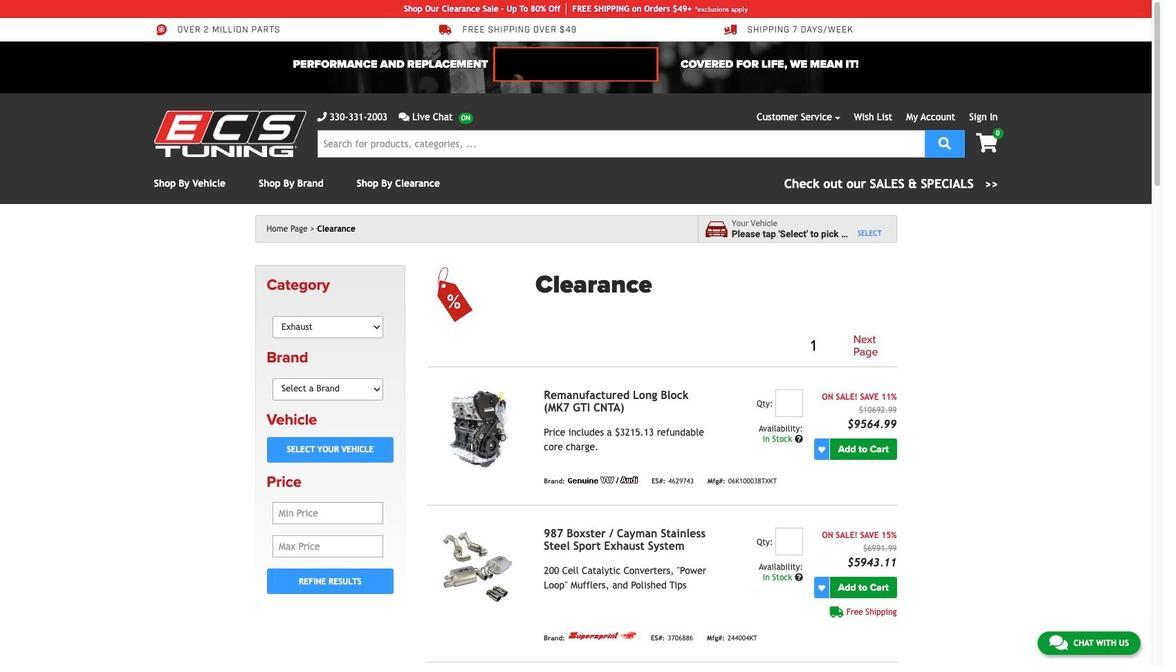 Task type: describe. For each thing, give the bounding box(es) containing it.
search image
[[939, 137, 951, 149]]

Search text field
[[317, 130, 925, 158]]

Min Price number field
[[273, 502, 383, 524]]

genuine volkswagen audi - corporate logo image
[[568, 477, 638, 484]]

comments image
[[1049, 634, 1068, 651]]

shopping cart image
[[976, 134, 998, 153]]

supersprint - corporate logo image
[[568, 632, 637, 641]]

Max Price number field
[[273, 536, 383, 558]]

add to wish list image for genuine volkswagen audi - corporate logo
[[818, 446, 825, 453]]

es#4629743 - 06k100038txkt - remanufactured long block (mk7 gti cnta) - price includes a $3215.13 refundable core charge. - genuine volkswagen audi - volkswagen image
[[428, 390, 533, 468]]

question circle image for genuine volkswagen audi - corporate logo's add to wish list icon
[[795, 435, 803, 444]]

question circle image for add to wish list icon associated with supersprint - corporate logo
[[795, 574, 803, 582]]



Task type: vqa. For each thing, say whether or not it's contained in the screenshot.
top THE QUESTION CIRCLE icon
yes



Task type: locate. For each thing, give the bounding box(es) containing it.
ecs tuning image
[[154, 111, 306, 157]]

question circle image
[[795, 435, 803, 444], [795, 574, 803, 582]]

comments image
[[399, 112, 409, 122]]

es#3706886 - 244004kt - 987 boxster / cayman stainless steel sport exhaust system - 200 cell catalytic converters, "power loop" mufflers, and polished tips - supersprint - porsche image
[[428, 528, 533, 607]]

paginated product list navigation navigation
[[536, 331, 897, 361]]

0 vertical spatial question circle image
[[795, 435, 803, 444]]

phone image
[[317, 112, 327, 122]]

None number field
[[775, 390, 803, 417], [775, 528, 803, 556], [775, 390, 803, 417], [775, 528, 803, 556]]

2 question circle image from the top
[[795, 574, 803, 582]]

add to wish list image
[[818, 446, 825, 453], [818, 584, 825, 591]]

0 vertical spatial add to wish list image
[[818, 446, 825, 453]]

1 question circle image from the top
[[795, 435, 803, 444]]

1 add to wish list image from the top
[[818, 446, 825, 453]]

1 vertical spatial question circle image
[[795, 574, 803, 582]]

lifetime replacement program banner image
[[493, 47, 658, 82]]

2 add to wish list image from the top
[[818, 584, 825, 591]]

add to wish list image for supersprint - corporate logo
[[818, 584, 825, 591]]

1 vertical spatial add to wish list image
[[818, 584, 825, 591]]



